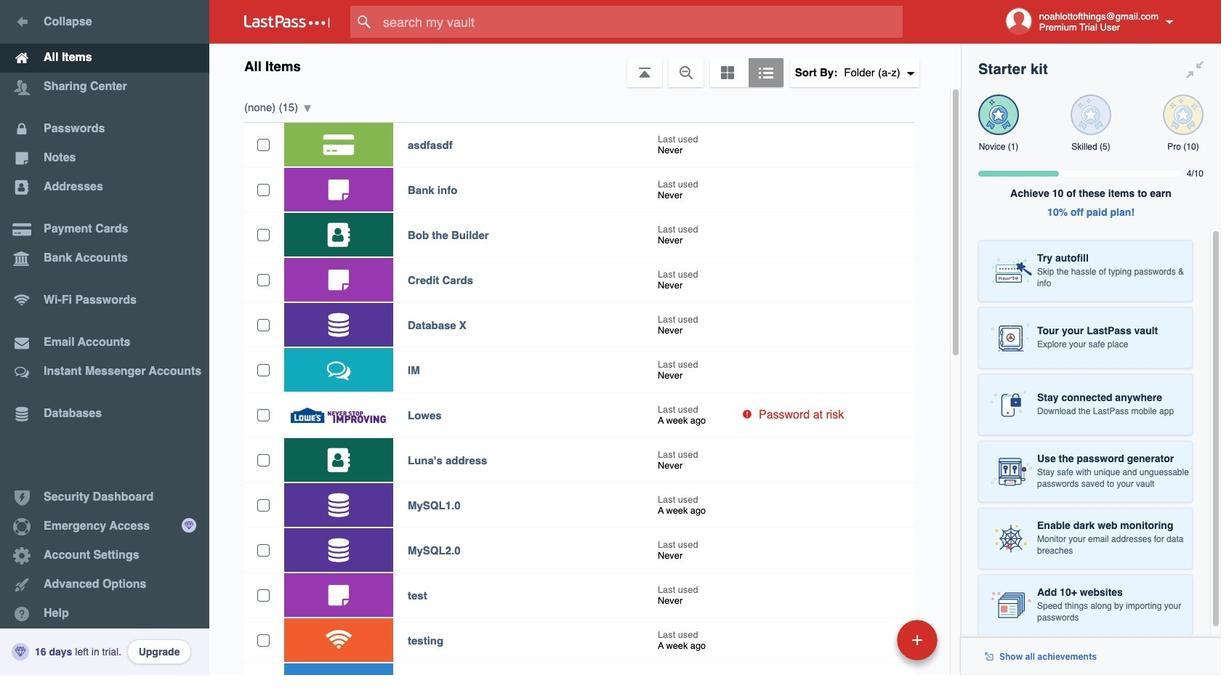 Task type: vqa. For each thing, say whether or not it's contained in the screenshot.
search my vault text field
yes



Task type: locate. For each thing, give the bounding box(es) containing it.
vault options navigation
[[209, 44, 961, 87]]

new item element
[[797, 619, 943, 661]]

lastpass image
[[244, 15, 330, 28]]

main navigation navigation
[[0, 0, 209, 675]]

search my vault text field
[[350, 6, 931, 38]]

new item navigation
[[797, 616, 947, 675]]



Task type: describe. For each thing, give the bounding box(es) containing it.
Search search field
[[350, 6, 931, 38]]



